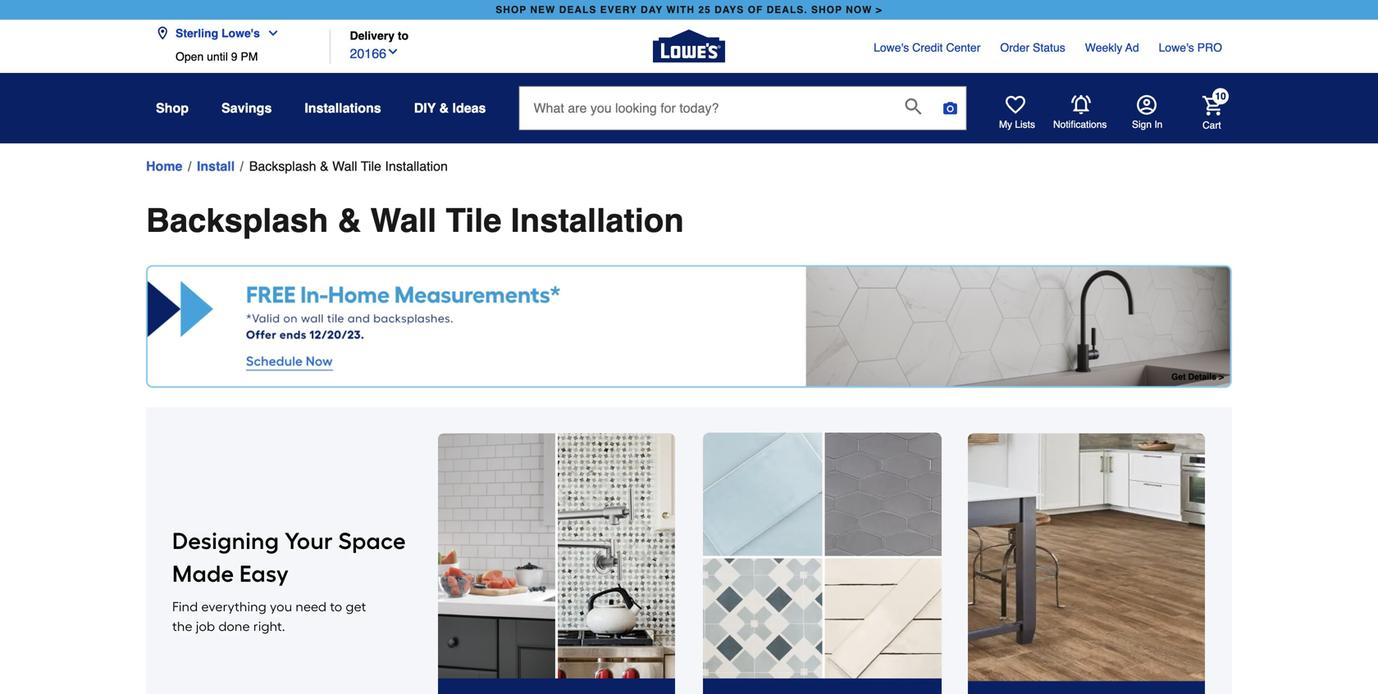 Task type: vqa. For each thing, say whether or not it's contained in the screenshot.
SHOP NEW DEALS EVERY DAY WITH 25 DAYS OF DEALS. SHOP NOW >
yes



Task type: locate. For each thing, give the bounding box(es) containing it.
0 vertical spatial backsplash & wall tile installation
[[249, 159, 448, 174]]

0 horizontal spatial &
[[320, 159, 329, 174]]

backsplash & wall tile installation
[[249, 159, 448, 174], [146, 202, 684, 240]]

20166 button
[[350, 42, 399, 64]]

every
[[600, 4, 637, 16]]

0 horizontal spatial tile
[[361, 159, 381, 174]]

weekly
[[1085, 41, 1122, 54]]

lowe's left the pro
[[1159, 41, 1194, 54]]

lowe's
[[221, 27, 260, 40], [874, 41, 909, 54], [1159, 41, 1194, 54]]

1 vertical spatial backsplash
[[146, 202, 328, 240]]

order status
[[1000, 41, 1065, 54]]

order
[[1000, 41, 1030, 54]]

shop
[[496, 4, 527, 16], [811, 4, 842, 16]]

days
[[714, 4, 744, 16]]

lowe's home improvement account image
[[1137, 95, 1157, 115]]

sterling lowe's
[[176, 27, 260, 40]]

sign in
[[1132, 119, 1163, 130]]

installation
[[385, 159, 448, 174], [511, 202, 684, 240]]

status
[[1033, 41, 1065, 54]]

my lists
[[999, 119, 1035, 130]]

10
[[1215, 91, 1226, 102]]

0 horizontal spatial wall
[[332, 159, 357, 174]]

credit
[[912, 41, 943, 54]]

new
[[530, 4, 556, 16]]

of
[[748, 4, 763, 16]]

& down installations button
[[320, 159, 329, 174]]

home link
[[146, 157, 182, 176]]

camera image
[[942, 100, 958, 116]]

search image
[[905, 98, 922, 115]]

>
[[876, 4, 882, 16]]

1 horizontal spatial installation
[[511, 202, 684, 240]]

shop button
[[156, 94, 189, 123]]

0 vertical spatial backsplash
[[249, 159, 316, 174]]

now
[[846, 4, 872, 16]]

ideas
[[452, 100, 486, 116]]

chevron down image
[[386, 45, 399, 58]]

backsplash down install link
[[146, 202, 328, 240]]

None search field
[[519, 86, 967, 146]]

sign
[[1132, 119, 1152, 130]]

& right diy
[[439, 100, 449, 116]]

delivery
[[350, 29, 395, 42]]

1 horizontal spatial lowe's
[[874, 41, 909, 54]]

0 vertical spatial wall
[[332, 159, 357, 174]]

& down backsplash & wall tile installation link
[[337, 202, 361, 240]]

my
[[999, 119, 1012, 130]]

sign in button
[[1132, 95, 1163, 131]]

install
[[197, 159, 235, 174]]

shop
[[156, 100, 189, 116]]

1 vertical spatial &
[[320, 159, 329, 174]]

shop left now
[[811, 4, 842, 16]]

in
[[1154, 119, 1163, 130]]

&
[[439, 100, 449, 116], [320, 159, 329, 174], [337, 202, 361, 240]]

1 horizontal spatial &
[[337, 202, 361, 240]]

chevron down image
[[260, 27, 280, 40]]

ad
[[1125, 41, 1139, 54]]

lowe's left credit
[[874, 41, 909, 54]]

2 horizontal spatial lowe's
[[1159, 41, 1194, 54]]

deals
[[559, 4, 597, 16]]

2 horizontal spatial &
[[439, 100, 449, 116]]

0 horizontal spatial shop
[[496, 4, 527, 16]]

0 horizontal spatial installation
[[385, 159, 448, 174]]

1 horizontal spatial shop
[[811, 4, 842, 16]]

0 vertical spatial &
[[439, 100, 449, 116]]

shop left new
[[496, 4, 527, 16]]

& inside backsplash & wall tile installation link
[[320, 159, 329, 174]]

location image
[[156, 27, 169, 40]]

20166
[[350, 46, 386, 61]]

pm
[[241, 50, 258, 63]]

1 vertical spatial tile
[[446, 202, 502, 240]]

wall down backsplash & wall tile installation link
[[370, 202, 437, 240]]

2 vertical spatial &
[[337, 202, 361, 240]]

designing your space made easy. find everything you need to get the job done right. image
[[146, 408, 418, 695]]

& inside diy & ideas button
[[439, 100, 449, 116]]

diy & ideas
[[414, 100, 486, 116]]

lowe's up 9
[[221, 27, 260, 40]]

backsplash
[[249, 159, 316, 174], [146, 202, 328, 240]]

1 vertical spatial wall
[[370, 202, 437, 240]]

notifications
[[1053, 119, 1107, 130]]

0 horizontal spatial lowe's
[[221, 27, 260, 40]]

wall
[[332, 159, 357, 174], [370, 202, 437, 240]]

install link
[[197, 157, 235, 176]]

until
[[207, 50, 228, 63]]

lists
[[1015, 119, 1035, 130]]

& for diy & ideas button
[[439, 100, 449, 116]]

1 vertical spatial installation
[[511, 202, 684, 240]]

tile
[[361, 159, 381, 174], [446, 202, 502, 240]]

weekly ad
[[1085, 41, 1139, 54]]

kitchen visualizer. image
[[418, 408, 689, 695]]

lowe's credit center link
[[874, 39, 980, 56]]

wall down installations button
[[332, 159, 357, 174]]

backsplash right install
[[249, 159, 316, 174]]

savings
[[221, 100, 272, 116]]

1 horizontal spatial wall
[[370, 202, 437, 240]]



Task type: describe. For each thing, give the bounding box(es) containing it.
day
[[641, 4, 663, 16]]

shop new deals every day with 25 days of deals. shop now >
[[496, 4, 882, 16]]

installations button
[[305, 94, 381, 123]]

delivery to
[[350, 29, 409, 42]]

1 horizontal spatial tile
[[446, 202, 502, 240]]

weekly ad link
[[1085, 39, 1139, 56]]

lowe's pro
[[1159, 41, 1222, 54]]

home
[[146, 159, 182, 174]]

25
[[698, 4, 711, 16]]

2 shop from the left
[[811, 4, 842, 16]]

& for backsplash & wall tile installation link
[[320, 159, 329, 174]]

backsplash inside backsplash & wall tile installation link
[[249, 159, 316, 174]]

center
[[946, 41, 980, 54]]

lowe's home improvement cart image
[[1202, 96, 1222, 115]]

with
[[666, 4, 695, 16]]

savings button
[[221, 94, 272, 123]]

lowe's for lowe's pro
[[1159, 41, 1194, 54]]

0 vertical spatial installation
[[385, 159, 448, 174]]

shop samples. image
[[689, 408, 961, 695]]

Search Query text field
[[520, 87, 892, 130]]

lowe's credit center
[[874, 41, 980, 54]]

pro
[[1197, 41, 1222, 54]]

tile buying guide. image
[[961, 408, 1232, 695]]

sterling lowe's button
[[156, 17, 286, 50]]

sterling
[[176, 27, 218, 40]]

lowe's home improvement logo image
[[653, 10, 725, 82]]

to
[[398, 29, 409, 42]]

open until 9 pm
[[176, 50, 258, 63]]

lowe's home improvement lists image
[[1006, 95, 1025, 115]]

lowe's home improvement notification center image
[[1071, 95, 1091, 115]]

cart
[[1202, 120, 1221, 131]]

wall inside backsplash & wall tile installation link
[[332, 159, 357, 174]]

my lists link
[[999, 95, 1035, 131]]

lowe's for lowe's credit center
[[874, 41, 909, 54]]

installations
[[305, 100, 381, 116]]

order status link
[[1000, 39, 1065, 56]]

9
[[231, 50, 237, 63]]

lowe's pro link
[[1159, 39, 1222, 56]]

lowe's inside button
[[221, 27, 260, 40]]

deals.
[[767, 4, 808, 16]]

0 vertical spatial tile
[[361, 159, 381, 174]]

1 shop from the left
[[496, 4, 527, 16]]

backsplash & wall tile installation link
[[249, 157, 448, 176]]

1 vertical spatial backsplash & wall tile installation
[[146, 202, 684, 240]]

diy
[[414, 100, 436, 116]]

shop new deals every day with 25 days of deals. shop now > link
[[492, 0, 886, 20]]

advertisement region
[[146, 265, 1232, 391]]

open
[[176, 50, 204, 63]]

diy & ideas button
[[414, 94, 486, 123]]



